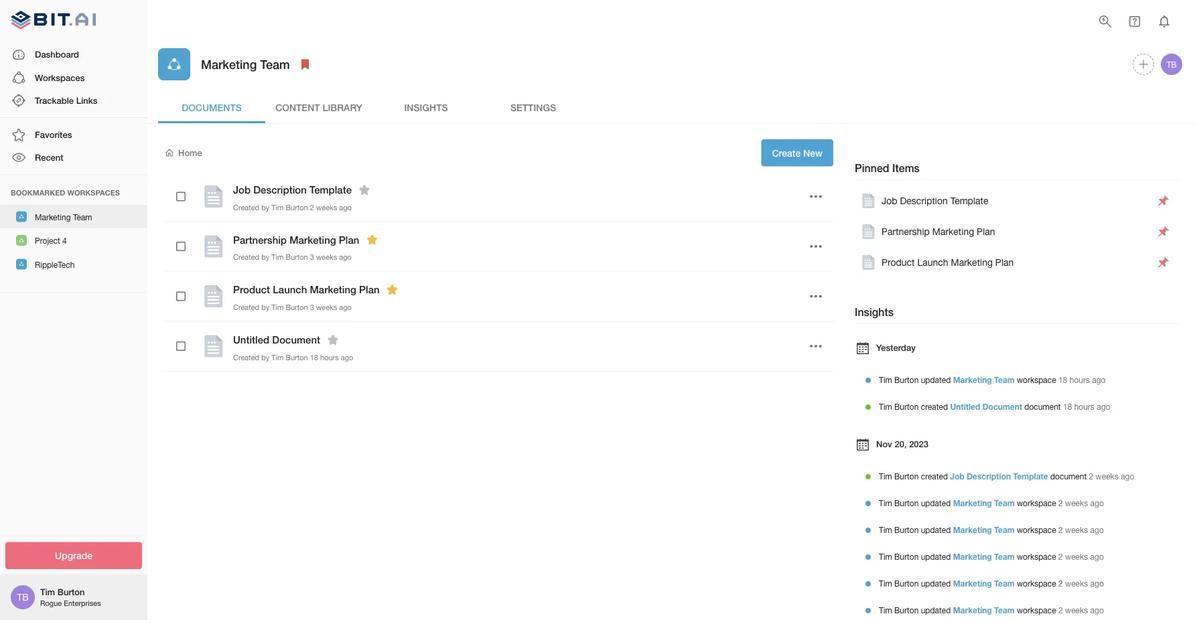 Task type: locate. For each thing, give the bounding box(es) containing it.
job description template up created by tim burton 2 weeks ago
[[233, 184, 352, 196]]

documents
[[182, 102, 242, 113]]

team for 6th "marketing team" link
[[994, 606, 1015, 615]]

marketing team inside button
[[35, 212, 92, 222]]

3 marketing team link from the top
[[953, 526, 1015, 535]]

marketing team
[[201, 57, 290, 71], [35, 212, 92, 222]]

hours for tim burton created untitled document document 18 hours ago
[[1074, 402, 1095, 412]]

team inside button
[[73, 212, 92, 222]]

created by tim burton 3 weeks ago
[[233, 253, 352, 262], [233, 303, 352, 312]]

tim burton updated marketing team workspace 2 weeks ago
[[879, 499, 1104, 508], [879, 526, 1104, 535], [879, 552, 1104, 562], [879, 579, 1104, 589], [879, 606, 1104, 615]]

1 workspace from the top
[[1017, 376, 1056, 385]]

tim
[[271, 203, 284, 212], [271, 253, 284, 262], [271, 303, 284, 312], [271, 353, 284, 362], [879, 376, 892, 385], [879, 402, 892, 412], [879, 472, 892, 481], [879, 499, 892, 508], [879, 526, 892, 535], [879, 552, 892, 562], [879, 579, 892, 589], [40, 587, 55, 597], [879, 606, 892, 615]]

tb
[[1167, 60, 1177, 69], [17, 592, 29, 603]]

tab list
[[158, 91, 1184, 123]]

3 by from the top
[[261, 303, 269, 312]]

workspace for 6th "marketing team" link
[[1017, 606, 1056, 615]]

burton
[[286, 203, 308, 212], [286, 253, 308, 262], [286, 303, 308, 312], [286, 353, 308, 362], [894, 376, 919, 385], [894, 402, 919, 412], [894, 472, 919, 481], [894, 499, 919, 508], [894, 526, 919, 535], [894, 552, 919, 562], [894, 579, 919, 589], [57, 587, 85, 597], [894, 606, 919, 615]]

product launch marketing plan up untitled document
[[233, 284, 380, 296]]

document
[[272, 334, 320, 346], [983, 402, 1022, 412]]

plan left remove favorite icon
[[359, 284, 380, 296]]

6 marketing team link from the top
[[953, 606, 1015, 615]]

1 created from the top
[[233, 203, 259, 212]]

enterprises
[[64, 599, 101, 608]]

updated
[[921, 376, 951, 385], [921, 499, 951, 508], [921, 526, 951, 535], [921, 552, 951, 562], [921, 579, 951, 589], [921, 606, 951, 615]]

1 updated from the top
[[921, 376, 951, 385]]

3 workspace from the top
[[1017, 526, 1056, 535]]

favorite image
[[356, 182, 372, 198], [325, 332, 341, 348]]

created by tim burton 18 hours ago
[[233, 353, 353, 362]]

product launch marketing plan inside "link"
[[882, 257, 1014, 268]]

insights inside insights link
[[404, 102, 448, 113]]

4
[[62, 236, 67, 246]]

marketing team up the documents link
[[201, 57, 290, 71]]

tim burton rogue enterprises
[[40, 587, 101, 608]]

2 created from the top
[[233, 253, 259, 262]]

product launch marketing plan link
[[860, 255, 1154, 271]]

0 horizontal spatial marketing team
[[35, 212, 92, 222]]

2 vertical spatial hours
[[1074, 402, 1095, 412]]

job description template link
[[860, 193, 1154, 209], [950, 472, 1048, 481]]

1 horizontal spatial job
[[882, 195, 897, 206]]

rogue
[[40, 599, 62, 608]]

created for product
[[233, 303, 259, 312]]

marketing team up '4'
[[35, 212, 92, 222]]

3 for marketing
[[310, 253, 314, 262]]

workspaces
[[35, 72, 85, 83]]

0 vertical spatial favorite image
[[356, 182, 372, 198]]

library
[[323, 102, 362, 113]]

1 horizontal spatial job description template
[[882, 195, 988, 206]]

document up the created by tim burton 18 hours ago
[[272, 334, 320, 346]]

team for fourth "marketing team" link from the top of the page
[[994, 552, 1015, 562]]

recent
[[35, 152, 63, 163]]

untitled up the created by tim burton 18 hours ago
[[233, 334, 269, 346]]

job description template down items
[[882, 195, 988, 206]]

workspace for sixth "marketing team" link from the bottom of the page
[[1017, 376, 1056, 385]]

0 vertical spatial launch
[[917, 257, 948, 268]]

document down tim burton updated marketing team workspace 18 hours ago
[[983, 402, 1022, 412]]

2 by from the top
[[261, 253, 269, 262]]

yesterday
[[876, 342, 916, 353]]

2 created by tim burton 3 weeks ago from the top
[[233, 303, 352, 312]]

partnership marketing plan
[[882, 226, 995, 237], [233, 234, 359, 246]]

description
[[253, 184, 307, 196], [900, 195, 948, 206], [967, 472, 1011, 481]]

3 created from the top
[[233, 303, 259, 312]]

1 vertical spatial created
[[921, 472, 948, 481]]

1 3 from the top
[[310, 253, 314, 262]]

2 horizontal spatial description
[[967, 472, 1011, 481]]

plan inside "link"
[[995, 257, 1014, 268]]

project 4 button
[[0, 229, 147, 252]]

plan
[[977, 226, 995, 237], [339, 234, 359, 246], [995, 257, 1014, 268], [359, 284, 380, 296]]

0 vertical spatial created
[[921, 402, 948, 412]]

updated for sixth "marketing team" link from the bottom of the page
[[921, 376, 951, 385]]

created by tim burton 3 weeks ago up untitled document
[[233, 303, 352, 312]]

0 horizontal spatial launch
[[273, 284, 307, 296]]

0 horizontal spatial untitled
[[233, 334, 269, 346]]

insights
[[404, 102, 448, 113], [855, 306, 894, 319]]

product launch marketing plan down partnership marketing plan link
[[882, 257, 1014, 268]]

created for job
[[233, 203, 259, 212]]

1 vertical spatial 18
[[1058, 376, 1067, 385]]

product
[[882, 257, 915, 268], [233, 284, 270, 296]]

2 created from the top
[[921, 472, 948, 481]]

upgrade button
[[5, 542, 142, 569]]

2 horizontal spatial template
[[1013, 472, 1048, 481]]

remove bookmark image
[[297, 56, 313, 72]]

2 updated from the top
[[921, 499, 951, 508]]

1 horizontal spatial tb
[[1167, 60, 1177, 69]]

1 horizontal spatial marketing team
[[201, 57, 290, 71]]

0 vertical spatial marketing team
[[201, 57, 290, 71]]

0 horizontal spatial partnership
[[233, 234, 287, 246]]

partnership marketing plan link
[[860, 224, 1154, 240]]

rippletech
[[35, 260, 75, 269]]

untitled down tim burton updated marketing team workspace 18 hours ago
[[950, 402, 980, 412]]

1 vertical spatial launch
[[273, 284, 307, 296]]

18
[[310, 353, 318, 362], [1058, 376, 1067, 385], [1063, 402, 1072, 412]]

4 created from the top
[[233, 353, 259, 362]]

document
[[1025, 402, 1061, 412], [1050, 472, 1087, 481]]

nov
[[876, 439, 892, 449]]

0 vertical spatial untitled
[[233, 334, 269, 346]]

1 created from the top
[[921, 402, 948, 412]]

0 vertical spatial created by tim burton 3 weeks ago
[[233, 253, 352, 262]]

create new
[[772, 147, 823, 158]]

partnership down items
[[882, 226, 930, 237]]

2
[[310, 203, 314, 212], [1089, 472, 1093, 481], [1058, 499, 1063, 508], [1058, 526, 1063, 535], [1058, 552, 1063, 562], [1058, 579, 1063, 589], [1058, 606, 1063, 615]]

3 down created by tim burton 2 weeks ago
[[310, 253, 314, 262]]

marketing team link
[[953, 376, 1015, 385], [953, 499, 1015, 508], [953, 526, 1015, 535], [953, 552, 1015, 562], [953, 579, 1015, 589], [953, 606, 1015, 615]]

team for sixth "marketing team" link from the bottom of the page
[[994, 376, 1015, 385]]

by
[[261, 203, 269, 212], [261, 253, 269, 262], [261, 303, 269, 312], [261, 353, 269, 362]]

3 up untitled document
[[310, 303, 314, 312]]

0 horizontal spatial product launch marketing plan
[[233, 284, 380, 296]]

6 workspace from the top
[[1017, 606, 1056, 615]]

0 vertical spatial tb
[[1167, 60, 1177, 69]]

untitled document
[[233, 334, 320, 346]]

3
[[310, 253, 314, 262], [310, 303, 314, 312]]

created for job
[[921, 472, 948, 481]]

6 updated from the top
[[921, 606, 951, 615]]

job
[[233, 184, 251, 196], [882, 195, 897, 206], [950, 472, 965, 481]]

0 vertical spatial product launch marketing plan
[[882, 257, 1014, 268]]

updated for 6th "marketing team" link
[[921, 606, 951, 615]]

1 vertical spatial insights
[[855, 306, 894, 319]]

0 horizontal spatial description
[[253, 184, 307, 196]]

1 horizontal spatial launch
[[917, 257, 948, 268]]

3 updated from the top
[[921, 526, 951, 535]]

0 vertical spatial 3
[[310, 253, 314, 262]]

ago
[[339, 203, 352, 212], [339, 253, 352, 262], [339, 303, 352, 312], [341, 353, 353, 362], [1092, 376, 1106, 385], [1097, 402, 1110, 412], [1121, 472, 1134, 481], [1090, 499, 1104, 508], [1090, 526, 1104, 535], [1090, 552, 1104, 562], [1090, 579, 1104, 589], [1090, 606, 1104, 615]]

created up 2023
[[921, 402, 948, 412]]

1 vertical spatial created by tim burton 3 weeks ago
[[233, 303, 352, 312]]

trackable
[[35, 95, 74, 105]]

1 vertical spatial document
[[983, 402, 1022, 412]]

1 vertical spatial product launch marketing plan
[[233, 284, 380, 296]]

1 vertical spatial hours
[[1070, 376, 1090, 385]]

created down 2023
[[921, 472, 948, 481]]

0 vertical spatial document
[[272, 334, 320, 346]]

2 workspace from the top
[[1017, 499, 1056, 508]]

create new button
[[761, 139, 833, 166]]

1 horizontal spatial product
[[882, 257, 915, 268]]

weeks
[[316, 203, 337, 212], [316, 253, 337, 262], [316, 303, 337, 312], [1096, 472, 1119, 481], [1065, 499, 1088, 508], [1065, 526, 1088, 535], [1065, 552, 1088, 562], [1065, 579, 1088, 589], [1065, 606, 1088, 615]]

team for 5th "marketing team" link from the top of the page
[[994, 579, 1015, 589]]

4 by from the top
[[261, 353, 269, 362]]

1 vertical spatial 3
[[310, 303, 314, 312]]

0 vertical spatial product
[[882, 257, 915, 268]]

partnership down created by tim burton 2 weeks ago
[[233, 234, 287, 246]]

4 workspace from the top
[[1017, 552, 1056, 562]]

marketing inside "link"
[[951, 257, 993, 268]]

product launch marketing plan
[[882, 257, 1014, 268], [233, 284, 380, 296]]

1 vertical spatial product
[[233, 284, 270, 296]]

marketing
[[201, 57, 257, 71], [35, 212, 71, 222], [932, 226, 974, 237], [290, 234, 336, 246], [951, 257, 993, 268], [310, 284, 356, 296], [953, 376, 992, 385], [953, 499, 992, 508], [953, 526, 992, 535], [953, 552, 992, 562], [953, 579, 992, 589], [953, 606, 992, 615]]

1 vertical spatial marketing team
[[35, 212, 92, 222]]

created by tim burton 3 weeks ago down created by tim burton 2 weeks ago
[[233, 253, 352, 262]]

created by tim burton 2 weeks ago
[[233, 203, 352, 212]]

dashboard button
[[0, 43, 147, 66]]

project
[[35, 236, 60, 246]]

1 tim burton updated marketing team workspace 2 weeks ago from the top
[[879, 499, 1104, 508]]

hours
[[320, 353, 339, 362], [1070, 376, 1090, 385], [1074, 402, 1095, 412]]

0 horizontal spatial insights
[[404, 102, 448, 113]]

untitled
[[233, 334, 269, 346], [950, 402, 980, 412]]

0 horizontal spatial favorite image
[[325, 332, 341, 348]]

team
[[260, 57, 290, 71], [73, 212, 92, 222], [994, 376, 1015, 385], [994, 499, 1015, 508], [994, 526, 1015, 535], [994, 552, 1015, 562], [994, 579, 1015, 589], [994, 606, 1015, 615]]

0 vertical spatial hours
[[320, 353, 339, 362]]

launch inside "link"
[[917, 257, 948, 268]]

0 vertical spatial insights
[[404, 102, 448, 113]]

tim burton updated marketing team workspace 18 hours ago
[[879, 376, 1106, 385]]

2 vertical spatial 18
[[1063, 402, 1072, 412]]

2023
[[909, 439, 929, 449]]

2 3 from the top
[[310, 303, 314, 312]]

created
[[233, 203, 259, 212], [233, 253, 259, 262], [233, 303, 259, 312], [233, 353, 259, 362]]

1 vertical spatial untitled
[[950, 402, 980, 412]]

0 horizontal spatial tb
[[17, 592, 29, 603]]

1 vertical spatial tb
[[17, 592, 29, 603]]

workspace for 5th "marketing team" link from the top of the page
[[1017, 579, 1056, 589]]

documents link
[[158, 91, 265, 123]]

workspace
[[1017, 376, 1056, 385], [1017, 499, 1056, 508], [1017, 526, 1056, 535], [1017, 552, 1056, 562], [1017, 579, 1056, 589], [1017, 606, 1056, 615]]

3 for launch
[[310, 303, 314, 312]]

template
[[309, 184, 352, 196], [950, 195, 988, 206], [1013, 472, 1048, 481]]

partnership
[[882, 226, 930, 237], [233, 234, 287, 246]]

1 by from the top
[[261, 203, 269, 212]]

1 created by tim burton 3 weeks ago from the top
[[233, 253, 352, 262]]

created
[[921, 402, 948, 412], [921, 472, 948, 481]]

1 horizontal spatial product launch marketing plan
[[882, 257, 1014, 268]]

job description template
[[233, 184, 352, 196], [882, 195, 988, 206]]

items
[[892, 162, 920, 175]]

favorite image up the created by tim burton 18 hours ago
[[325, 332, 341, 348]]

0 horizontal spatial product
[[233, 284, 270, 296]]

3 tim burton updated marketing team workspace 2 weeks ago from the top
[[879, 552, 1104, 562]]

0 horizontal spatial template
[[309, 184, 352, 196]]

favorite image up remove favorite image
[[356, 182, 372, 198]]

1 horizontal spatial description
[[900, 195, 948, 206]]

trackable links
[[35, 95, 97, 105]]

dashboard
[[35, 49, 79, 60]]

plan down partnership marketing plan link
[[995, 257, 1014, 268]]

5 workspace from the top
[[1017, 579, 1056, 589]]

1 vertical spatial favorite image
[[325, 332, 341, 348]]

4 updated from the top
[[921, 552, 951, 562]]

product inside product launch marketing plan "link"
[[882, 257, 915, 268]]

5 updated from the top
[[921, 579, 951, 589]]

1 horizontal spatial favorite image
[[356, 182, 372, 198]]

0 vertical spatial job description template link
[[860, 193, 1154, 209]]

launch
[[917, 257, 948, 268], [273, 284, 307, 296]]



Task type: describe. For each thing, give the bounding box(es) containing it.
1 horizontal spatial template
[[950, 195, 988, 206]]

project 4
[[35, 236, 67, 246]]

tb button
[[1159, 52, 1184, 77]]

1 horizontal spatial document
[[983, 402, 1022, 412]]

nov 20, 2023
[[876, 439, 929, 449]]

hours for tim burton updated marketing team workspace 18 hours ago
[[1070, 376, 1090, 385]]

upgrade
[[55, 550, 92, 561]]

1 marketing team link from the top
[[953, 376, 1015, 385]]

updated for 5th "marketing team" link from the top of the page
[[921, 579, 951, 589]]

tb inside button
[[1167, 60, 1177, 69]]

bookmarked workspaces
[[11, 188, 120, 197]]

tim inside "tim burton rogue enterprises"
[[40, 587, 55, 597]]

home
[[178, 147, 202, 158]]

tim burton created job description template document 2 weeks ago
[[879, 472, 1134, 481]]

5 tim burton updated marketing team workspace 2 weeks ago from the top
[[879, 606, 1104, 615]]

settings link
[[480, 91, 587, 123]]

0 horizontal spatial document
[[272, 334, 320, 346]]

pinned
[[855, 162, 889, 175]]

tim burton created untitled document document 18 hours ago
[[879, 402, 1110, 412]]

burton inside "tim burton rogue enterprises"
[[57, 587, 85, 597]]

updated for 4th "marketing team" link from the bottom
[[921, 526, 951, 535]]

1 horizontal spatial partnership
[[882, 226, 930, 237]]

1 horizontal spatial partnership marketing plan
[[882, 226, 995, 237]]

1 horizontal spatial insights
[[855, 306, 894, 319]]

4 marketing team link from the top
[[953, 552, 1015, 562]]

favorite image for untitled document
[[325, 332, 341, 348]]

content library
[[275, 102, 362, 113]]

pinned items
[[855, 162, 920, 175]]

team for 2nd "marketing team" link from the top
[[994, 499, 1015, 508]]

content library link
[[265, 91, 372, 123]]

team for 4th "marketing team" link from the bottom
[[994, 526, 1015, 535]]

0 horizontal spatial job description template
[[233, 184, 352, 196]]

tab list containing documents
[[158, 91, 1184, 123]]

untitled document link
[[950, 402, 1022, 412]]

created for untitled
[[233, 353, 259, 362]]

settings
[[510, 102, 556, 113]]

bookmarked
[[11, 188, 65, 197]]

created for untitled
[[921, 402, 948, 412]]

4 tim burton updated marketing team workspace 2 weeks ago from the top
[[879, 579, 1104, 589]]

workspaces
[[67, 188, 120, 197]]

by for partnership
[[261, 253, 269, 262]]

remove favorite image
[[384, 282, 400, 298]]

0 horizontal spatial partnership marketing plan
[[233, 234, 359, 246]]

1 vertical spatial job description template link
[[950, 472, 1048, 481]]

links
[[76, 95, 97, 105]]

insights link
[[372, 91, 480, 123]]

18 for tim burton updated marketing team workspace 18 hours ago
[[1058, 376, 1067, 385]]

1 horizontal spatial untitled
[[950, 402, 980, 412]]

by for untitled
[[261, 353, 269, 362]]

workspace for fourth "marketing team" link from the top of the page
[[1017, 552, 1056, 562]]

create
[[772, 147, 801, 158]]

plan left remove favorite image
[[339, 234, 359, 246]]

trackable links button
[[0, 89, 147, 112]]

home link
[[163, 147, 202, 159]]

2 marketing team link from the top
[[953, 499, 1015, 508]]

18 for tim burton created untitled document document 18 hours ago
[[1063, 402, 1072, 412]]

by for product
[[261, 303, 269, 312]]

updated for 2nd "marketing team" link from the top
[[921, 499, 951, 508]]

1 vertical spatial document
[[1050, 472, 1087, 481]]

plan up product launch marketing plan "link" at top
[[977, 226, 995, 237]]

favorite image for job description template
[[356, 182, 372, 198]]

workspace for 2nd "marketing team" link from the top
[[1017, 499, 1056, 508]]

favorites
[[35, 129, 72, 140]]

created by tim burton 3 weeks ago for marketing
[[233, 253, 352, 262]]

0 vertical spatial 18
[[310, 353, 318, 362]]

content
[[275, 102, 320, 113]]

2 tim burton updated marketing team workspace 2 weeks ago from the top
[[879, 526, 1104, 535]]

2 horizontal spatial job
[[950, 472, 965, 481]]

0 horizontal spatial job
[[233, 184, 251, 196]]

marketing team button
[[0, 205, 147, 229]]

favorites button
[[0, 123, 147, 146]]

created by tim burton 3 weeks ago for launch
[[233, 303, 352, 312]]

created for partnership
[[233, 253, 259, 262]]

new
[[803, 147, 823, 158]]

20,
[[895, 439, 907, 449]]

0 vertical spatial document
[[1025, 402, 1061, 412]]

workspaces button
[[0, 66, 147, 89]]

marketing inside button
[[35, 212, 71, 222]]

rippletech button
[[0, 252, 147, 276]]

by for job
[[261, 203, 269, 212]]

updated for fourth "marketing team" link from the top of the page
[[921, 552, 951, 562]]

recent button
[[0, 146, 147, 169]]

workspace for 4th "marketing team" link from the bottom
[[1017, 526, 1056, 535]]

5 marketing team link from the top
[[953, 579, 1015, 589]]

remove favorite image
[[364, 232, 380, 248]]



Task type: vqa. For each thing, say whether or not it's contained in the screenshot.


